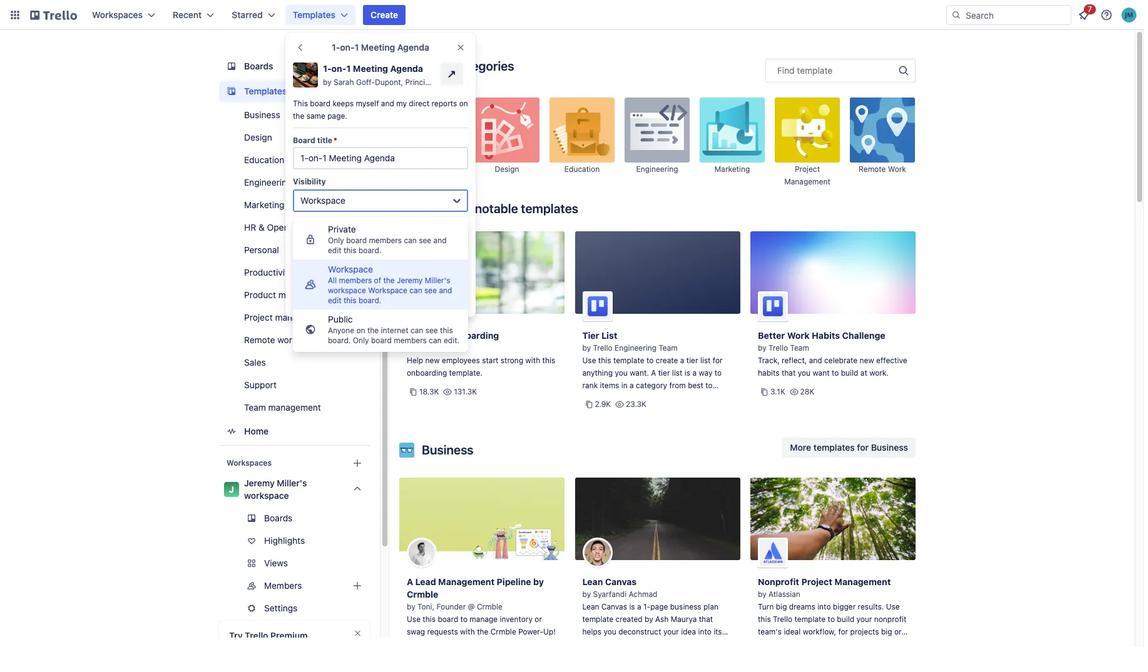 Task type: describe. For each thing, give the bounding box(es) containing it.
product management
[[244, 290, 331, 300]]

forward image inside the settings link
[[367, 602, 382, 617]]

1 vertical spatial project management link
[[219, 308, 370, 328]]

this inside workspace all members of the jeremy miller's workspace workspace can see and edit this board.
[[344, 296, 357, 305]]

boards for views
[[264, 513, 293, 524]]

0 vertical spatial tier
[[687, 356, 698, 366]]

of
[[374, 276, 381, 285]]

workspace for workspace
[[300, 195, 345, 206]]

can inside workspace all members of the jeremy miller's workspace workspace can see and edit this board.
[[410, 286, 422, 295]]

can inside the private only board members can see and edit this board.
[[404, 236, 417, 245]]

23.3k
[[626, 400, 647, 409]]

requests
[[427, 628, 458, 637]]

with inside new hire onboarding by trello team help new employees start strong with this onboarding template.
[[526, 356, 540, 366]]

agenda for 1-on-1 meeting agenda
[[397, 42, 429, 53]]

want
[[813, 369, 830, 378]]

product management link
[[219, 285, 370, 305]]

1 vertical spatial create
[[367, 284, 394, 295]]

try trello premium
[[229, 631, 308, 642]]

Find template field
[[766, 59, 916, 83]]

create inside the primary element
[[371, 9, 398, 20]]

engineering link for 'business' link for the topmost remote work 'link' the design link's education link
[[625, 98, 690, 188]]

sales
[[244, 357, 266, 368]]

0 vertical spatial canvas
[[605, 577, 637, 588]]

on inside public anyone on the internet can see this board. only board members can edit.
[[356, 326, 365, 336]]

business inside button
[[871, 443, 908, 453]]

1 business icon image from the top
[[399, 98, 464, 163]]

more
[[790, 443, 811, 453]]

use for nonprofit project management
[[886, 603, 900, 612]]

templates inside button
[[814, 443, 855, 453]]

0 vertical spatial design
[[244, 132, 272, 143]]

this inside nonprofit project management by atlassian turn big dreams into bigger results. use this trello template to build your nonprofit team's ideal workflow, for projects big or small.
[[758, 615, 771, 625]]

nonprofit
[[758, 577, 799, 588]]

atlassian inside 1-on-1 meeting agenda by sarah goff-dupont, principal writer @ atlassian
[[471, 78, 502, 87]]

0 vertical spatial project management link
[[775, 98, 840, 188]]

design link for 'business' link for the topmost remote work 'link'
[[474, 98, 540, 188]]

ideal
[[784, 628, 801, 637]]

nonprofit
[[874, 615, 907, 625]]

assumptions.
[[597, 640, 644, 648]]

2 vertical spatial workspace
[[368, 286, 407, 295]]

joints.
[[601, 419, 622, 428]]

board title *
[[293, 136, 337, 145]]

18.3k
[[419, 387, 439, 397]]

by inside tier list by trello engineering team use this template to create a tier list for anything you want. a tier list is a way to rank items in a category from best to worst. this could be: best nba players, goat'd pasta dishes, and tastiest fast food joints.
[[582, 344, 591, 353]]

0 horizontal spatial marketing
[[244, 200, 284, 210]]

a lead management pipeline by crmble by toni, founder @ crmble use this board to manage inventory or swag requests with the crmble power-up!
[[407, 577, 556, 637]]

founder
[[437, 603, 466, 612]]

trello team image
[[407, 292, 437, 322]]

team inside tier list by trello engineering team use this template to create a tier list for anything you want. a tier list is a way to rank items in a category from best to worst. this could be: best nba players, goat'd pasta dishes, and tastiest fast food joints.
[[659, 344, 678, 353]]

management for team management link
[[268, 402, 321, 413]]

*
[[334, 136, 337, 145]]

sales link
[[219, 353, 370, 373]]

trello inside new hire onboarding by trello team help new employees start strong with this onboarding template.
[[418, 344, 437, 353]]

1 vertical spatial tier
[[658, 369, 670, 378]]

new inside better work habits challenge by trello team track, reflect, and celebrate new effective habits that you want to build at work.
[[860, 356, 874, 366]]

idea
[[681, 628, 696, 637]]

created
[[616, 615, 643, 625]]

that inside lean canvas by syarfandi achmad lean canvas is a 1-page business plan template created by ash maurya that helps you deconstruct your idea into its key assumptions.
[[699, 615, 713, 625]]

boards link for views
[[219, 509, 370, 529]]

1 vertical spatial crmble
[[477, 603, 503, 612]]

up!
[[543, 628, 556, 637]]

for inside nonprofit project management by atlassian turn big dreams into bigger results. use this trello template to build your nonprofit team's ideal workflow, for projects big or small.
[[838, 628, 848, 637]]

by left syarfandi
[[582, 590, 591, 600]]

new for new and notable templates
[[422, 202, 448, 216]]

reports
[[432, 99, 457, 108]]

fast
[[704, 406, 717, 416]]

featured
[[399, 59, 451, 73]]

0 horizontal spatial remote work
[[244, 335, 297, 346]]

workspaces inside dropdown button
[[92, 9, 143, 20]]

team inside new hire onboarding by trello team help new employees start strong with this onboarding template.
[[439, 344, 458, 353]]

1 vertical spatial engineering
[[244, 177, 292, 188]]

hr & operations
[[244, 222, 312, 233]]

want.
[[630, 369, 649, 378]]

1 horizontal spatial list
[[700, 356, 711, 366]]

2 business icon image from the top
[[399, 443, 414, 458]]

0 horizontal spatial list
[[672, 369, 683, 378]]

for inside button
[[857, 443, 869, 453]]

to inside better work habits challenge by trello team track, reflect, and celebrate new effective habits that you want to build at work.
[[832, 369, 839, 378]]

use inside tier list by trello engineering team use this template to create a tier list for anything you want. a tier list is a way to rank items in a category from best to worst. this could be: best nba players, goat'd pasta dishes, and tastiest fast food joints.
[[582, 356, 596, 366]]

project management icon image
[[775, 98, 840, 163]]

edit inside the private only board members can see and edit this board.
[[328, 246, 341, 255]]

by inside new hire onboarding by trello team help new employees start strong with this onboarding template.
[[407, 344, 415, 353]]

1 vertical spatial templates
[[244, 86, 287, 96]]

product
[[244, 290, 276, 300]]

power-
[[518, 628, 543, 637]]

help
[[407, 356, 423, 366]]

notable
[[475, 202, 518, 216]]

this inside new hire onboarding by trello team help new employees start strong with this onboarding template.
[[542, 356, 555, 366]]

boards for home
[[244, 61, 273, 71]]

management for project management link to the bottom
[[275, 312, 328, 323]]

1 vertical spatial big
[[881, 628, 892, 637]]

trello inside tier list by trello engineering team use this template to create a tier list for anything you want. a tier list is a way to rank items in a category from best to worst. this could be: best nba players, goat'd pasta dishes, and tastiest fast food joints.
[[593, 344, 613, 353]]

its
[[714, 628, 722, 637]]

design link for 'business' link for the personal link
[[219, 128, 370, 148]]

1 horizontal spatial best
[[688, 381, 704, 391]]

business link for the topmost remote work 'link'
[[399, 98, 464, 188]]

keeps
[[333, 99, 354, 108]]

by right pipeline on the bottom
[[533, 577, 544, 588]]

to right way
[[715, 369, 722, 378]]

new inside activity and members will not be copied to the new board.
[[308, 253, 325, 264]]

trello inside nonprofit project management by atlassian turn big dreams into bigger results. use this trello template to build your nonprofit team's ideal workflow, for projects big or small.
[[773, 615, 793, 625]]

see inside workspace all members of the jeremy miller's workspace workspace can see and edit this board.
[[424, 286, 437, 295]]

by left ash
[[645, 615, 653, 625]]

can left edit.
[[429, 336, 442, 346]]

is inside tier list by trello engineering team use this template to create a tier list for anything you want. a tier list is a way to rank items in a category from best to worst. this could be: best nba players, goat'd pasta dishes, and tastiest fast food joints.
[[685, 369, 690, 378]]

boards link for home
[[219, 55, 370, 78]]

design icon image
[[474, 98, 540, 163]]

back to home image
[[30, 5, 77, 25]]

7 notifications image
[[1077, 8, 1092, 23]]

page.
[[328, 111, 347, 121]]

way
[[699, 369, 713, 378]]

team down support
[[244, 402, 266, 413]]

for inside tier list by trello engineering team use this template to create a tier list for anything you want. a tier list is a way to rank items in a category from best to worst. this could be: best nba players, goat'd pasta dishes, and tastiest fast food joints.
[[713, 356, 723, 366]]

or inside nonprofit project management by atlassian turn big dreams into bigger results. use this trello template to build your nonprofit team's ideal workflow, for projects big or small.
[[894, 628, 902, 637]]

challenge
[[842, 330, 886, 341]]

bigger
[[833, 603, 856, 612]]

public anyone on the internet can see this board. only board members can edit.
[[328, 314, 460, 346]]

management for project
[[835, 577, 891, 588]]

anything
[[582, 369, 613, 378]]

new hire onboarding by trello team help new employees start strong with this onboarding template.
[[407, 330, 555, 378]]

1 for 1-on-1 meeting agenda
[[355, 42, 359, 53]]

board inside this board keeps myself and my direct reports on the same page.
[[310, 99, 331, 108]]

1- inside lean canvas by syarfandi achmad lean canvas is a 1-page business plan template created by ash maurya that helps you deconstruct your idea into its key assumptions.
[[643, 603, 651, 612]]

0 vertical spatial project management
[[784, 165, 830, 187]]

premium
[[270, 631, 308, 642]]

1 vertical spatial project
[[244, 312, 273, 323]]

this inside the private only board members can see and edit this board.
[[344, 246, 357, 255]]

1-on-1 meeting agenda by sarah goff-dupont, principal writer @ atlassian
[[323, 63, 502, 87]]

@ inside 1-on-1 meeting agenda by sarah goff-dupont, principal writer @ atlassian
[[462, 78, 469, 87]]

0 horizontal spatial work
[[277, 335, 297, 346]]

1 vertical spatial best
[[658, 394, 674, 403]]

this inside public anyone on the internet can see this board. only board members can edit.
[[440, 326, 453, 336]]

you inside tier list by trello engineering team use this template to create a tier list for anything you want. a tier list is a way to rank items in a category from best to worst. this could be: best nba players, goat'd pasta dishes, and tastiest fast food joints.
[[615, 369, 628, 378]]

personal link
[[219, 240, 370, 260]]

Search field
[[961, 6, 1071, 24]]

on- for 1-on-1 meeting agenda
[[340, 42, 355, 53]]

results.
[[858, 603, 884, 612]]

see inside public anyone on the internet can see this board. only board members can edit.
[[425, 326, 438, 336]]

members link
[[219, 576, 382, 597]]

trello right try
[[245, 631, 268, 642]]

syarfandi achmad image
[[582, 538, 612, 568]]

workspace inside jeremy miller's workspace
[[244, 491, 289, 501]]

add image
[[350, 579, 365, 594]]

template inside lean canvas by syarfandi achmad lean canvas is a 1-page business plan template created by ash maurya that helps you deconstruct your idea into its key assumptions.
[[582, 615, 614, 625]]

miller's inside jeremy miller's workspace
[[277, 478, 307, 489]]

activity
[[293, 240, 323, 251]]

1 vertical spatial workspaces
[[227, 459, 272, 468]]

primary element
[[0, 0, 1144, 30]]

0 horizontal spatial education
[[244, 155, 284, 165]]

board. inside workspace all members of the jeremy miller's workspace workspace can see and edit this board.
[[359, 296, 381, 305]]

direct
[[409, 99, 429, 108]]

members inside the private only board members can see and edit this board.
[[369, 236, 402, 245]]

this inside tier list by trello engineering team use this template to create a tier list for anything you want. a tier list is a way to rank items in a category from best to worst. this could be: best nba players, goat'd pasta dishes, and tastiest fast food joints.
[[598, 356, 611, 366]]

to inside nonprofit project management by atlassian turn big dreams into bigger results. use this trello template to build your nonprofit team's ideal workflow, for projects big or small.
[[828, 615, 835, 625]]

more templates for business
[[790, 443, 908, 453]]

personal
[[244, 245, 279, 255]]

to inside activity and members will not be copied to the new board.
[[456, 240, 464, 251]]

1 vertical spatial create button
[[293, 280, 468, 300]]

management down project management icon
[[784, 177, 830, 187]]

tier
[[582, 330, 599, 341]]

template inside tier list by trello engineering team use this template to create a tier list for anything you want. a tier list is a way to rank items in a category from best to worst. this could be: best nba players, goat'd pasta dishes, and tastiest fast food joints.
[[613, 356, 644, 366]]

meeting for 1-on-1 meeting agenda
[[361, 42, 395, 53]]

0 vertical spatial remote work link
[[850, 98, 915, 188]]

jeremy inside workspace all members of the jeremy miller's workspace workspace can see and edit this board.
[[397, 276, 423, 285]]

1 vertical spatial canvas
[[601, 603, 627, 612]]

@ inside a lead management pipeline by crmble by toni, founder @ crmble use this board to manage inventory or swag requests with the crmble power-up!
[[468, 603, 475, 612]]

that inside better work habits challenge by trello team track, reflect, and celebrate new effective habits that you want to build at work.
[[782, 369, 796, 378]]

a inside tier list by trello engineering team use this template to create a tier list for anything you want. a tier list is a way to rank items in a category from best to worst. this could be: best nba players, goat'd pasta dishes, and tastiest fast food joints.
[[651, 369, 656, 378]]

more templates for business button
[[783, 438, 916, 458]]

turn
[[758, 603, 774, 612]]

1 vertical spatial project management
[[244, 312, 328, 323]]

see inside the private only board members can see and edit this board.
[[419, 236, 431, 245]]

effective
[[876, 356, 907, 366]]

list
[[602, 330, 617, 341]]

this inside a lead management pipeline by crmble by toni, founder @ crmble use this board to manage inventory or swag requests with the crmble power-up!
[[423, 615, 436, 625]]

employees
[[442, 356, 480, 366]]

strong
[[501, 356, 523, 366]]

highlights
[[264, 536, 305, 546]]

2 vertical spatial crmble
[[491, 628, 516, 637]]

can left hire
[[411, 326, 423, 336]]

home image
[[224, 424, 239, 439]]

nba
[[676, 394, 692, 403]]

principal
[[405, 78, 436, 87]]

a right in
[[630, 381, 634, 391]]

be:
[[645, 394, 656, 403]]

find
[[777, 65, 795, 76]]

1 horizontal spatial remote work
[[859, 165, 906, 174]]

1 horizontal spatial marketing
[[715, 165, 750, 174]]

project inside 'project management'
[[795, 165, 820, 174]]

1-on-1 meeting agenda link
[[323, 63, 436, 75]]

the inside workspace all members of the jeremy miller's workspace workspace can see and edit this board.
[[383, 276, 395, 285]]

toni,
[[418, 603, 434, 612]]

0 vertical spatial crmble
[[407, 590, 438, 600]]

into inside nonprofit project management by atlassian turn big dreams into bigger results. use this trello template to build your nonprofit team's ideal workflow, for projects big or small.
[[818, 603, 831, 612]]

education link for the design link associated with 'business' link for the personal link
[[219, 150, 370, 170]]

by inside nonprofit project management by atlassian turn big dreams into bigger results. use this trello template to build your nonprofit team's ideal workflow, for projects big or small.
[[758, 590, 767, 600]]

featured categories
[[399, 59, 514, 73]]

open information menu image
[[1100, 9, 1113, 21]]

management for product management link
[[278, 290, 331, 300]]

key
[[582, 640, 595, 648]]

highlights link
[[219, 531, 370, 551]]

small.
[[758, 640, 779, 648]]

swag
[[407, 628, 425, 637]]

lead
[[415, 577, 436, 588]]

new inside new hire onboarding by trello team help new employees start strong with this onboarding template.
[[425, 356, 440, 366]]

by left toni,
[[407, 603, 415, 612]]

private only board members can see and edit this board.
[[328, 224, 447, 255]]

build inside better work habits challenge by trello team track, reflect, and celebrate new effective habits that you want to build at work.
[[841, 369, 858, 378]]

be
[[414, 240, 424, 251]]

the inside public anyone on the internet can see this board. only board members can edit.
[[367, 326, 379, 336]]

edit inside workspace all members of the jeremy miller's workspace workspace can see and edit this board.
[[328, 296, 341, 305]]

board inside the private only board members can see and edit this board.
[[346, 236, 367, 245]]

forward image
[[367, 556, 382, 571]]

private
[[328, 224, 356, 235]]

28k
[[800, 387, 815, 397]]

items
[[600, 381, 619, 391]]

search image
[[951, 10, 961, 20]]

131.3k
[[454, 387, 477, 397]]

board. inside the private only board members can see and edit this board.
[[359, 246, 381, 255]]

a right create
[[680, 356, 684, 366]]

goat'd
[[582, 406, 609, 416]]

syarfandi
[[593, 590, 627, 600]]

0 horizontal spatial templates
[[521, 202, 578, 216]]

my
[[396, 99, 407, 108]]

workspaces button
[[85, 5, 163, 25]]

1-on-1 meeting agenda
[[332, 42, 429, 53]]



Task type: vqa. For each thing, say whether or not it's contained in the screenshot.
forward image to the bottom
yes



Task type: locate. For each thing, give the bounding box(es) containing it.
trello up 'ideal'
[[773, 615, 793, 625]]

1 vertical spatial 1-
[[323, 63, 332, 74]]

miller's up trello team image
[[425, 276, 450, 285]]

plan
[[704, 603, 719, 612]]

use inside a lead management pipeline by crmble by toni, founder @ crmble use this board to manage inventory or swag requests with the crmble power-up!
[[407, 615, 421, 625]]

1 horizontal spatial marketing link
[[700, 98, 765, 188]]

on right reports
[[459, 99, 468, 108]]

jeremy miller's workspace
[[244, 478, 307, 501]]

templates link
[[219, 80, 370, 103]]

miller's down home link
[[277, 478, 307, 489]]

better work habits challenge by trello team track, reflect, and celebrate new effective habits that you want to build at work.
[[758, 330, 907, 378]]

1- up templates link
[[323, 63, 332, 74]]

0 vertical spatial workspace
[[300, 195, 345, 206]]

1- for 1-on-1 meeting agenda
[[332, 42, 340, 53]]

1 horizontal spatial education
[[565, 165, 600, 174]]

management inside a lead management pipeline by crmble by toni, founder @ crmble use this board to manage inventory or swag requests with the crmble power-up!
[[438, 577, 495, 588]]

miller's inside workspace all members of the jeremy miller's workspace workspace can see and edit this board.
[[425, 276, 450, 285]]

1 horizontal spatial only
[[353, 336, 369, 346]]

big right turn
[[776, 603, 787, 612]]

0 horizontal spatial workspaces
[[92, 9, 143, 20]]

work.
[[870, 369, 889, 378]]

list up from
[[672, 369, 683, 378]]

1 horizontal spatial business link
[[399, 98, 464, 188]]

template right find at the right
[[797, 65, 833, 76]]

1 forward image from the top
[[367, 579, 382, 594]]

for left projects
[[838, 628, 848, 637]]

meeting for 1-on-1 meeting agenda by sarah goff-dupont, principal writer @ atlassian
[[353, 63, 388, 74]]

new up at
[[860, 356, 874, 366]]

@ up manage
[[468, 603, 475, 612]]

into left 'bigger'
[[818, 603, 831, 612]]

the inside this board keeps myself and my direct reports on the same page.
[[293, 111, 304, 121]]

2 lean from the top
[[582, 603, 599, 612]]

public
[[328, 314, 353, 325]]

0 vertical spatial 1
[[355, 42, 359, 53]]

education
[[244, 155, 284, 165], [565, 165, 600, 174]]

1 vertical spatial into
[[698, 628, 712, 637]]

remote work icon image
[[850, 98, 915, 163]]

to up want.
[[647, 356, 654, 366]]

to down founder
[[460, 615, 468, 625]]

dishes,
[[633, 406, 658, 416]]

1 vertical spatial @
[[468, 603, 475, 612]]

0 vertical spatial jeremy
[[397, 276, 423, 285]]

try
[[229, 631, 243, 642]]

0 vertical spatial create
[[371, 9, 398, 20]]

template inside field
[[797, 65, 833, 76]]

to right copied
[[456, 240, 464, 251]]

1 horizontal spatial use
[[582, 356, 596, 366]]

0 vertical spatial engineering
[[636, 165, 678, 174]]

new down activity
[[308, 253, 325, 264]]

visibility
[[293, 177, 326, 187]]

design down 'design icon'
[[495, 165, 519, 174]]

this inside this board keeps myself and my direct reports on the same page.
[[293, 99, 308, 108]]

0 vertical spatial marketing
[[715, 165, 750, 174]]

hr & operations link
[[219, 218, 370, 238]]

members inside public anyone on the internet can see this board. only board members can edit.
[[394, 336, 427, 346]]

agenda inside 1-on-1 meeting agenda by sarah goff-dupont, principal writer @ atlassian
[[390, 63, 423, 74]]

jeremy miller (jeremymiller198) image
[[1122, 8, 1137, 23]]

0 horizontal spatial 1
[[346, 63, 351, 74]]

marketing link for project management link to the top
[[700, 98, 765, 188]]

1 horizontal spatial into
[[818, 603, 831, 612]]

project down project management icon
[[795, 165, 820, 174]]

1 horizontal spatial education link
[[550, 98, 615, 188]]

or inside a lead management pipeline by crmble by toni, founder @ crmble use this board to manage inventory or swag requests with the crmble power-up!
[[535, 615, 542, 625]]

0 horizontal spatial for
[[713, 356, 723, 366]]

1 management from the left
[[438, 577, 495, 588]]

0 vertical spatial new
[[422, 202, 448, 216]]

0 horizontal spatial a
[[407, 577, 413, 588]]

and inside tier list by trello engineering team use this template to create a tier list for anything you want. a tier list is a way to rank items in a category from best to worst. this could be: best nba players, goat'd pasta dishes, and tastiest fast food joints.
[[660, 406, 673, 416]]

1 horizontal spatial remote work link
[[850, 98, 915, 188]]

atlassian down nonprofit
[[769, 590, 800, 600]]

2 edit from the top
[[328, 296, 341, 305]]

management inside team management link
[[268, 402, 321, 413]]

and inside activity and members will not be copied to the new board.
[[325, 240, 340, 251]]

create
[[656, 356, 678, 366]]

build left at
[[841, 369, 858, 378]]

1 horizontal spatial big
[[881, 628, 892, 637]]

members down "cards"
[[343, 240, 381, 251]]

members
[[369, 236, 402, 245], [343, 240, 381, 251], [339, 276, 372, 285], [394, 336, 427, 346]]

agenda for 1-on-1 meeting agenda by sarah goff-dupont, principal writer @ atlassian
[[390, 63, 423, 74]]

0 horizontal spatial into
[[698, 628, 712, 637]]

1 vertical spatial design
[[495, 165, 519, 174]]

on- inside 1-on-1 meeting agenda by sarah goff-dupont, principal writer @ atlassian
[[332, 63, 346, 74]]

your inside nonprofit project management by atlassian turn big dreams into bigger results. use this trello template to build your nonprofit team's ideal workflow, for projects big or small.
[[857, 615, 872, 625]]

0 horizontal spatial project management
[[244, 312, 328, 323]]

engineering icon image
[[625, 98, 690, 163]]

and up want
[[809, 356, 822, 366]]

1 vertical spatial atlassian
[[769, 590, 800, 600]]

with down manage
[[460, 628, 475, 637]]

board image
[[224, 59, 239, 74]]

tastiest
[[676, 406, 702, 416]]

0 vertical spatial templates
[[521, 202, 578, 216]]

new up onboarding
[[425, 356, 440, 366]]

engineering inside tier list by trello engineering team use this template to create a tier list for anything you want. a tier list is a way to rank items in a category from best to worst. this could be: best nba players, goat'd pasta dishes, and tastiest fast food joints.
[[615, 344, 657, 353]]

onboarding
[[407, 369, 447, 378]]

1 horizontal spatial jeremy
[[397, 276, 423, 285]]

business link for the personal link
[[219, 105, 370, 125]]

this board keeps myself and my direct reports on the same page.
[[293, 99, 468, 121]]

on- for 1-on-1 meeting agenda by sarah goff-dupont, principal writer @ atlassian
[[332, 63, 346, 74]]

1 boards link from the top
[[219, 55, 370, 78]]

inventory
[[500, 615, 533, 625]]

project down the product
[[244, 312, 273, 323]]

0 vertical spatial work
[[888, 165, 906, 174]]

not
[[398, 240, 412, 251]]

that
[[782, 369, 796, 378], [699, 615, 713, 625]]

1 vertical spatial workspace
[[244, 491, 289, 501]]

project up the dreams
[[802, 577, 832, 588]]

board. inside activity and members will not be copied to the new board.
[[327, 253, 353, 264]]

categories
[[454, 59, 514, 73]]

0 horizontal spatial management
[[438, 577, 495, 588]]

or
[[535, 615, 542, 625], [894, 628, 902, 637]]

tier right create
[[687, 356, 698, 366]]

1 vertical spatial edit
[[328, 296, 341, 305]]

members inside activity and members will not be copied to the new board.
[[343, 240, 381, 251]]

edit down private
[[328, 246, 341, 255]]

2 vertical spatial project
[[802, 577, 832, 588]]

build inside nonprofit project management by atlassian turn big dreams into bigger results. use this trello template to build your nonprofit team's ideal workflow, for projects big or small.
[[837, 615, 854, 625]]

and right dishes,
[[660, 406, 673, 416]]

business link
[[399, 98, 464, 188], [219, 105, 370, 125]]

members left be
[[369, 236, 402, 245]]

2 management from the left
[[835, 577, 891, 588]]

0 vertical spatial is
[[685, 369, 690, 378]]

1 horizontal spatial that
[[782, 369, 796, 378]]

project management down project management icon
[[784, 165, 830, 187]]

0 horizontal spatial use
[[407, 615, 421, 625]]

project inside nonprofit project management by atlassian turn big dreams into bigger results. use this trello template to build your nonprofit team's ideal workflow, for projects big or small.
[[802, 577, 832, 588]]

2 horizontal spatial use
[[886, 603, 900, 612]]

0 horizontal spatial with
[[460, 628, 475, 637]]

project management down product management at the top left of page
[[244, 312, 328, 323]]

1 vertical spatial or
[[894, 628, 902, 637]]

recent button
[[165, 5, 222, 25]]

0 horizontal spatial engineering link
[[219, 173, 370, 193]]

1 vertical spatial templates
[[814, 443, 855, 453]]

0 vertical spatial 1-
[[332, 42, 340, 53]]

design
[[244, 132, 272, 143], [495, 165, 519, 174]]

boards
[[244, 61, 273, 71], [264, 513, 293, 524]]

0 vertical spatial see
[[419, 236, 431, 245]]

return to previous screen image
[[295, 43, 305, 53]]

1 lean from the top
[[582, 577, 603, 588]]

and left 'notable'
[[451, 202, 472, 216]]

close popover image
[[456, 43, 466, 53]]

engineering down engineering icon
[[636, 165, 678, 174]]

you inside better work habits challenge by trello team track, reflect, and celebrate new effective habits that you want to build at work.
[[798, 369, 811, 378]]

project
[[795, 165, 820, 174], [244, 312, 273, 323], [802, 577, 832, 588]]

could
[[623, 394, 643, 403]]

forward image
[[367, 579, 382, 594], [367, 602, 382, 617]]

only inside the private only board members can see and edit this board.
[[328, 236, 344, 245]]

by up track,
[[758, 344, 767, 353]]

business
[[670, 603, 701, 612]]

pasta
[[611, 406, 631, 416]]

marketing down marketing icon
[[715, 165, 750, 174]]

you inside lean canvas by syarfandi achmad lean canvas is a 1-page business plan template created by ash maurya that helps you deconstruct your idea into its key assumptions.
[[604, 628, 616, 637]]

0 horizontal spatial on
[[356, 326, 365, 336]]

list up way
[[700, 356, 711, 366]]

0 horizontal spatial workspace
[[244, 491, 289, 501]]

a left way
[[693, 369, 697, 378]]

your up projects
[[857, 615, 872, 625]]

work
[[787, 330, 810, 341]]

workspaces
[[92, 9, 143, 20], [227, 459, 272, 468]]

into inside lean canvas by syarfandi achmad lean canvas is a 1-page business plan template created by ash maurya that helps you deconstruct your idea into its key assumptions.
[[698, 628, 712, 637]]

workspace down visibility
[[300, 195, 345, 206]]

support link
[[219, 376, 370, 396]]

workspace up "all"
[[328, 264, 373, 275]]

trello inside better work habits challenge by trello team track, reflect, and celebrate new effective habits that you want to build at work.
[[769, 344, 788, 353]]

list
[[700, 356, 711, 366], [672, 369, 683, 378]]

0 vertical spatial lean
[[582, 577, 603, 588]]

is up the "created"
[[629, 603, 635, 612]]

1- inside 1-on-1 meeting agenda by sarah goff-dupont, principal writer @ atlassian
[[323, 63, 332, 74]]

miller's
[[425, 276, 450, 285], [277, 478, 307, 489]]

and
[[381, 99, 394, 108], [451, 202, 472, 216], [434, 236, 447, 245], [325, 240, 340, 251], [439, 286, 452, 295], [809, 356, 822, 366], [660, 406, 673, 416]]

create button inside the primary element
[[363, 5, 406, 25]]

by up "help" on the bottom of page
[[407, 344, 415, 353]]

use
[[582, 356, 596, 366], [886, 603, 900, 612], [407, 615, 421, 625]]

home link
[[219, 421, 370, 443]]

0 horizontal spatial education link
[[219, 150, 370, 170]]

by down tier
[[582, 344, 591, 353]]

0 horizontal spatial big
[[776, 603, 787, 612]]

edit up public
[[328, 296, 341, 305]]

board inside a lead management pipeline by crmble by toni, founder @ crmble use this board to manage inventory or swag requests with the crmble power-up!
[[438, 615, 458, 625]]

0 vertical spatial meeting
[[361, 42, 395, 53]]

only down anyone
[[353, 336, 369, 346]]

lean up syarfandi
[[582, 577, 603, 588]]

start
[[482, 356, 499, 366]]

workspace down "all"
[[328, 286, 366, 295]]

boards link down return to previous screen icon
[[219, 55, 370, 78]]

2 vertical spatial see
[[425, 326, 438, 336]]

can
[[404, 236, 417, 245], [410, 286, 422, 295], [411, 326, 423, 336], [429, 336, 442, 346]]

1 vertical spatial remote
[[244, 335, 275, 346]]

crmble up manage
[[477, 603, 503, 612]]

1 horizontal spatial remote
[[859, 165, 886, 174]]

1 horizontal spatial templates
[[814, 443, 855, 453]]

education link for 'business' link for the topmost remote work 'link' the design link
[[550, 98, 615, 188]]

worst.
[[582, 394, 604, 403]]

1 vertical spatial marketing link
[[219, 195, 370, 215]]

jeremy inside jeremy miller's workspace
[[244, 478, 275, 489]]

2 horizontal spatial 1-
[[643, 603, 651, 612]]

team management
[[244, 402, 321, 413]]

business icon image
[[399, 98, 464, 163], [399, 443, 414, 458]]

only inside public anyone on the internet can see this board. only board members can edit.
[[353, 336, 369, 346]]

meeting up 1-on-1 meeting agenda link
[[361, 42, 395, 53]]

1- for 1-on-1 meeting agenda by sarah goff-dupont, principal writer @ atlassian
[[323, 63, 332, 74]]

by
[[323, 78, 332, 87], [407, 344, 415, 353], [582, 344, 591, 353], [758, 344, 767, 353], [533, 577, 544, 588], [582, 590, 591, 600], [758, 590, 767, 600], [407, 603, 415, 612], [645, 615, 653, 625]]

use inside nonprofit project management by atlassian turn big dreams into bigger results. use this trello template to build your nonprofit team's ideal workflow, for projects big or small.
[[886, 603, 900, 612]]

this down turn
[[758, 615, 771, 625]]

0 vertical spatial only
[[328, 236, 344, 245]]

2 forward image from the top
[[367, 602, 382, 617]]

templates inside popup button
[[293, 9, 336, 20]]

1 vertical spatial this
[[606, 394, 621, 403]]

1 edit from the top
[[328, 246, 341, 255]]

1 vertical spatial marketing
[[244, 200, 284, 210]]

forward image inside members link
[[367, 579, 382, 594]]

for
[[713, 356, 723, 366], [857, 443, 869, 453], [838, 628, 848, 637]]

board. inside public anyone on the internet can see this board. only board members can edit.
[[328, 336, 351, 346]]

create down activity and members will not be copied to the new board.
[[367, 284, 394, 295]]

1 vertical spatial lean
[[582, 603, 599, 612]]

team inside better work habits challenge by trello team track, reflect, and celebrate new effective habits that you want to build at work.
[[790, 344, 809, 353]]

business link down principal
[[399, 98, 464, 188]]

use for a lead management pipeline by crmble
[[407, 615, 421, 625]]

2 boards link from the top
[[219, 509, 370, 529]]

on inside this board keeps myself and my direct reports on the same page.
[[459, 99, 468, 108]]

atlassian down categories
[[471, 78, 502, 87]]

build
[[841, 369, 858, 378], [837, 615, 854, 625]]

into left its
[[698, 628, 712, 637]]

0 vertical spatial edit
[[328, 246, 341, 255]]

project management
[[784, 165, 830, 187], [244, 312, 328, 323]]

engineering link for education link associated with the design link associated with 'business' link for the personal link
[[219, 173, 370, 193]]

projects
[[850, 628, 879, 637]]

and right be
[[434, 236, 447, 245]]

0 vertical spatial @
[[462, 78, 469, 87]]

engineering up want.
[[615, 344, 657, 353]]

is
[[685, 369, 690, 378], [629, 603, 635, 612]]

page
[[651, 603, 668, 612]]

0 horizontal spatial remote work link
[[219, 330, 370, 351]]

0 horizontal spatial jeremy
[[244, 478, 275, 489]]

management down support link
[[268, 402, 321, 413]]

None text field
[[293, 147, 468, 170]]

0 vertical spatial into
[[818, 603, 831, 612]]

starred button
[[224, 5, 283, 25]]

by up turn
[[758, 590, 767, 600]]

atlassian
[[471, 78, 502, 87], [769, 590, 800, 600]]

0 horizontal spatial business link
[[219, 105, 370, 125]]

1 vertical spatial a
[[407, 577, 413, 588]]

see down trello team image
[[425, 326, 438, 336]]

with inside a lead management pipeline by crmble by toni, founder @ crmble use this board to manage inventory or swag requests with the crmble power-up!
[[460, 628, 475, 637]]

manage
[[470, 615, 498, 625]]

tier list by trello engineering team use this template to create a tier list for anything you want. a tier list is a way to rank items in a category from best to worst. this could be: best nba players, goat'd pasta dishes, and tastiest fast food joints.
[[582, 330, 723, 428]]

1 horizontal spatial 1
[[355, 42, 359, 53]]

template up helps
[[582, 615, 614, 625]]

1 vertical spatial for
[[857, 443, 869, 453]]

team
[[439, 344, 458, 353], [659, 344, 678, 353], [790, 344, 809, 353], [244, 402, 266, 413]]

jeremy right j
[[244, 478, 275, 489]]

atlassian inside nonprofit project management by atlassian turn big dreams into bigger results. use this trello template to build your nonprofit team's ideal workflow, for projects big or small.
[[769, 590, 800, 600]]

board up same
[[310, 99, 331, 108]]

home
[[244, 426, 269, 437]]

management for lead
[[438, 577, 495, 588]]

workspace all members of the jeremy miller's workspace workspace can see and edit this board.
[[328, 264, 452, 305]]

business icon image right create a workspace image
[[399, 443, 414, 458]]

members inside workspace all members of the jeremy miller's workspace workspace can see and edit this board.
[[339, 276, 372, 285]]

a inside a lead management pipeline by crmble by toni, founder @ crmble use this board to manage inventory or swag requests with the crmble power-up!
[[407, 577, 413, 588]]

1 up "sarah"
[[346, 63, 351, 74]]

work down remote work icon at the top right of page
[[888, 165, 906, 174]]

that down reflect,
[[782, 369, 796, 378]]

workspace inside workspace all members of the jeremy miller's workspace workspace can see and edit this board.
[[328, 286, 366, 295]]

marketing icon image
[[700, 98, 765, 163]]

you up assumptions.
[[604, 628, 616, 637]]

education icon image
[[550, 98, 615, 163]]

board. left will on the top of the page
[[359, 246, 381, 255]]

1
[[355, 42, 359, 53], [346, 63, 351, 74]]

internet
[[381, 326, 408, 336]]

new for new hire onboarding by trello team help new employees start strong with this onboarding template.
[[407, 330, 426, 341]]

trello engineering team image
[[582, 292, 612, 322]]

dupont,
[[375, 78, 403, 87]]

writer
[[438, 78, 460, 87]]

edit.
[[444, 336, 460, 346]]

team up create
[[659, 344, 678, 353]]

board inside public anyone on the internet can see this board. only board members can edit.
[[371, 336, 392, 346]]

&
[[259, 222, 265, 233]]

1 vertical spatial workspace
[[328, 264, 373, 275]]

new up copied
[[422, 202, 448, 216]]

1 vertical spatial work
[[277, 335, 297, 346]]

reflect,
[[782, 356, 807, 366]]

members left of
[[339, 276, 372, 285]]

this up same
[[293, 99, 308, 108]]

you down reflect,
[[798, 369, 811, 378]]

remote down remote work icon at the top right of page
[[859, 165, 886, 174]]

habits
[[812, 330, 840, 341]]

1 vertical spatial boards link
[[219, 509, 370, 529]]

1 vertical spatial jeremy
[[244, 478, 275, 489]]

by inside 1-on-1 meeting agenda by sarah goff-dupont, principal writer @ atlassian
[[323, 78, 332, 87]]

1 horizontal spatial work
[[888, 165, 906, 174]]

0 vertical spatial boards
[[244, 61, 273, 71]]

0 vertical spatial use
[[582, 356, 596, 366]]

meeting
[[361, 42, 395, 53], [353, 63, 388, 74]]

this inside tier list by trello engineering team use this template to create a tier list for anything you want. a tier list is a way to rank items in a category from best to worst. this could be: best nba players, goat'd pasta dishes, and tastiest fast food joints.
[[606, 394, 621, 403]]

toni, founder @ crmble image
[[407, 538, 437, 568]]

keep
[[313, 223, 333, 233]]

big down nonprofit
[[881, 628, 892, 637]]

0 vertical spatial workspace
[[328, 286, 366, 295]]

atlassian image
[[758, 538, 788, 568]]

0 vertical spatial boards link
[[219, 55, 370, 78]]

can right will on the top of the page
[[404, 236, 417, 245]]

lean canvas by syarfandi achmad lean canvas is a 1-page business plan template created by ash maurya that helps you deconstruct your idea into its key assumptions.
[[582, 577, 722, 648]]

dreams
[[789, 603, 815, 612]]

your inside lean canvas by syarfandi achmad lean canvas is a 1-page business plan template created by ash maurya that helps you deconstruct your idea into its key assumptions.
[[663, 628, 679, 637]]

best right be:
[[658, 394, 674, 403]]

and right trello team image
[[439, 286, 452, 295]]

tier down create
[[658, 369, 670, 378]]

1 horizontal spatial a
[[651, 369, 656, 378]]

marketing link for hr & operations link
[[219, 195, 370, 215]]

board down the internet
[[371, 336, 392, 346]]

sarah
[[334, 78, 354, 87]]

management inside nonprofit project management by atlassian turn big dreams into bigger results. use this trello template to build your nonprofit team's ideal workflow, for projects big or small.
[[835, 577, 891, 588]]

0 horizontal spatial only
[[328, 236, 344, 245]]

and down keep cards at the top left of the page
[[325, 240, 340, 251]]

a inside lean canvas by syarfandi achmad lean canvas is a 1-page business plan template created by ash maurya that helps you deconstruct your idea into its key assumptions.
[[637, 603, 641, 612]]

templates right 'notable'
[[521, 202, 578, 216]]

management
[[438, 577, 495, 588], [835, 577, 891, 588]]

workspace down of
[[368, 286, 407, 295]]

the
[[293, 111, 304, 121], [293, 253, 306, 264], [383, 276, 395, 285], [367, 326, 379, 336], [477, 628, 488, 637]]

trello down better
[[769, 344, 788, 353]]

by inside better work habits challenge by trello team track, reflect, and celebrate new effective habits that you want to build at work.
[[758, 344, 767, 353]]

management down productivity link
[[278, 290, 331, 300]]

from
[[669, 381, 686, 391]]

0 vertical spatial for
[[713, 356, 723, 366]]

2 horizontal spatial for
[[857, 443, 869, 453]]

to up players,
[[706, 381, 713, 391]]

1 horizontal spatial atlassian
[[769, 590, 800, 600]]

and inside better work habits challenge by trello team track, reflect, and celebrate new effective habits that you want to build at work.
[[809, 356, 822, 366]]

workspace for workspace all members of the jeremy miller's workspace workspace can see and edit this board.
[[328, 264, 373, 275]]

the inside activity and members will not be copied to the new board.
[[293, 253, 306, 264]]

to inside a lead management pipeline by crmble by toni, founder @ crmble use this board to manage inventory or swag requests with the crmble power-up!
[[460, 615, 468, 625]]

support
[[244, 380, 277, 391]]

1 horizontal spatial templates
[[293, 9, 336, 20]]

is inside lean canvas by syarfandi achmad lean canvas is a 1-page business plan template created by ash maurya that helps you deconstruct your idea into its key assumptions.
[[629, 603, 635, 612]]

management inside product management link
[[278, 290, 331, 300]]

jeremy up trello team image
[[397, 276, 423, 285]]

1 horizontal spatial with
[[526, 356, 540, 366]]

create a workspace image
[[350, 456, 365, 471]]

hr
[[244, 222, 256, 233]]

use up anything
[[582, 356, 596, 366]]

1 for 1-on-1 meeting agenda by sarah goff-dupont, principal writer @ atlassian
[[346, 63, 351, 74]]

create button down activity and members will not be copied to the new board.
[[293, 280, 468, 300]]

1 up 1-on-1 meeting agenda link
[[355, 42, 359, 53]]

@ right writer
[[462, 78, 469, 87]]

new inside new hire onboarding by trello team help new employees start strong with this onboarding template.
[[407, 330, 426, 341]]

and inside workspace all members of the jeremy miller's workspace workspace can see and edit this board.
[[439, 286, 452, 295]]

template board image
[[224, 84, 239, 99]]

recent
[[173, 9, 202, 20]]

a down achmad
[[637, 603, 641, 612]]

1 inside 1-on-1 meeting agenda by sarah goff-dupont, principal writer @ atlassian
[[346, 63, 351, 74]]

templates
[[521, 202, 578, 216], [814, 443, 855, 453]]

0 vertical spatial templates
[[293, 9, 336, 20]]

only
[[328, 236, 344, 245], [353, 336, 369, 346]]

0 vertical spatial atlassian
[[471, 78, 502, 87]]

0 horizontal spatial design
[[244, 132, 272, 143]]

template
[[797, 65, 833, 76], [613, 356, 644, 366], [582, 615, 614, 625], [795, 615, 826, 625]]

hire
[[428, 330, 446, 341]]

3.1k
[[771, 387, 785, 397]]

agenda up principal
[[390, 63, 423, 74]]

1 vertical spatial on-
[[332, 63, 346, 74]]

rank
[[582, 381, 598, 391]]

a left lead on the bottom left of the page
[[407, 577, 413, 588]]

canvas
[[605, 577, 637, 588], [601, 603, 627, 612]]

see right "not"
[[419, 236, 431, 245]]

at
[[861, 369, 867, 378]]

cards
[[336, 223, 358, 233]]

trello team image
[[758, 292, 788, 322]]

0 vertical spatial create button
[[363, 5, 406, 25]]

the inside a lead management pipeline by crmble by toni, founder @ crmble use this board to manage inventory or swag requests with the crmble power-up!
[[477, 628, 488, 637]]

on
[[459, 99, 468, 108], [356, 326, 365, 336]]

1 horizontal spatial 1-
[[332, 42, 340, 53]]

template inside nonprofit project management by atlassian turn big dreams into bigger results. use this trello template to build your nonprofit team's ideal workflow, for projects big or small.
[[795, 615, 826, 625]]

workspace
[[300, 195, 345, 206], [328, 264, 373, 275], [368, 286, 407, 295]]



